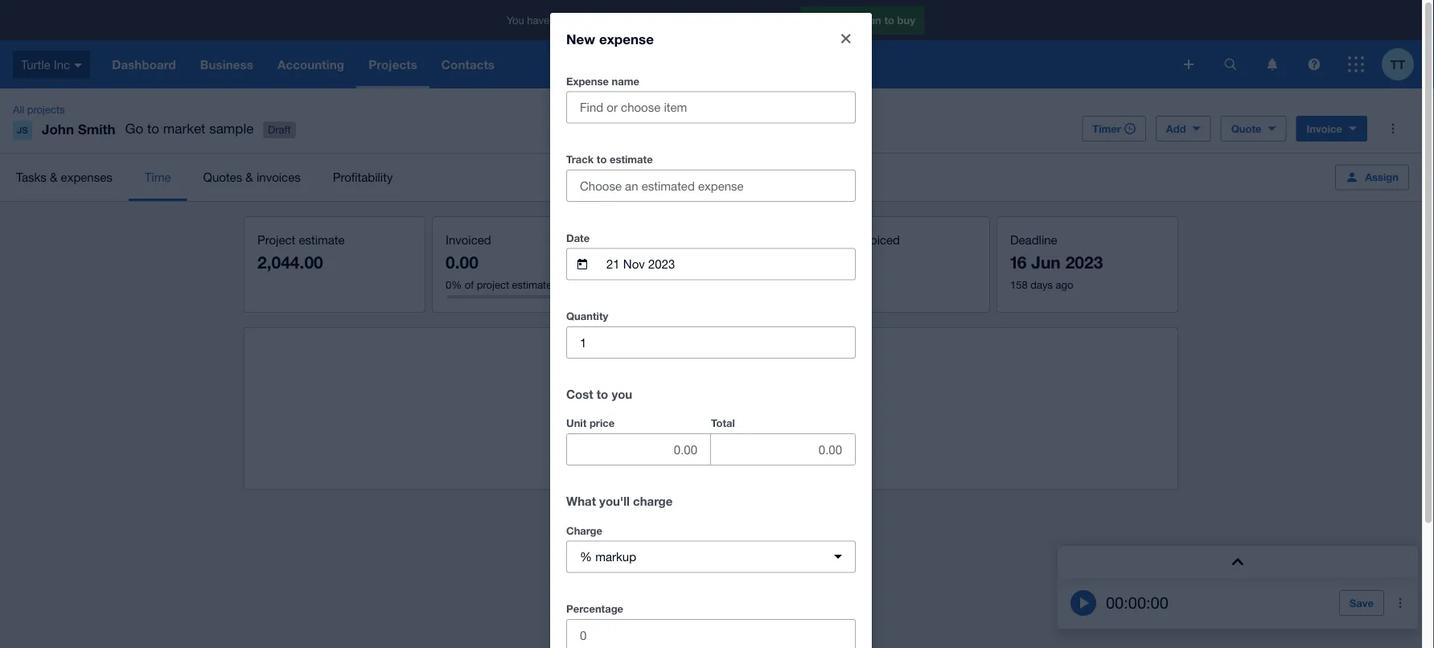Task type: locate. For each thing, give the bounding box(es) containing it.
group
[[566, 414, 856, 466]]

& right quotes
[[246, 170, 253, 184]]

a inside tt banner
[[851, 14, 857, 26]]

1 horizontal spatial project
[[665, 278, 698, 291]]

0% inside 0.00 0% of project estimate
[[634, 278, 650, 291]]

new
[[566, 31, 596, 47]]

Total field
[[711, 434, 855, 465]]

features
[[753, 14, 791, 26]]

add
[[1166, 122, 1186, 135], [610, 424, 632, 438], [751, 424, 774, 439]]

button
[[777, 424, 812, 438]]

0 horizontal spatial add
[[610, 424, 632, 438]]

2 of from the left
[[653, 278, 662, 291]]

to for cost to you
[[597, 387, 608, 401]]

john smith
[[42, 121, 116, 137]]

1 horizontal spatial &
[[246, 170, 253, 184]]

navigation
[[100, 40, 1173, 88]]

0 vertical spatial days
[[567, 14, 590, 26]]

1 horizontal spatial a
[[851, 14, 857, 26]]

a right price at left bottom
[[636, 424, 642, 438]]

3 0.00 from the left
[[822, 252, 855, 272]]

to for track to estimate
[[597, 153, 607, 166]]

1 horizontal spatial of
[[653, 278, 662, 291]]

1 of from the left
[[465, 278, 474, 291]]

project
[[477, 278, 509, 291], [665, 278, 698, 291], [761, 399, 807, 416]]

1 horizontal spatial in
[[718, 399, 730, 416]]

days up new
[[567, 14, 590, 26]]

of down invoiced
[[465, 278, 474, 291]]

new expense dialog
[[550, 13, 872, 648]]

0 vertical spatial a
[[851, 14, 857, 26]]

16
[[1010, 252, 1027, 272]]

js
[[17, 125, 28, 136]]

save button
[[1339, 591, 1385, 616]]

0 horizontal spatial in
[[611, 14, 619, 26]]

1 vertical spatial days
[[1031, 278, 1053, 291]]

1 horizontal spatial 0%
[[634, 278, 650, 291]]

of
[[465, 278, 474, 291], [653, 278, 662, 291]]

add right the
[[751, 424, 774, 439]]

expense
[[599, 31, 654, 47]]

2 0% from the left
[[634, 278, 650, 291]]

0.00
[[446, 252, 479, 272], [634, 252, 667, 272], [822, 252, 855, 272]]

to right go
[[147, 121, 159, 136]]

svg image right inc
[[74, 63, 82, 67]]

unit
[[566, 417, 587, 430]]

2 & from the left
[[246, 170, 253, 184]]

project up button
[[761, 399, 807, 416]]

to right 'track'
[[597, 153, 607, 166]]

group inside new expense dialog
[[566, 414, 856, 466]]

price
[[590, 417, 615, 430]]

1 & from the left
[[50, 170, 57, 184]]

to left you
[[597, 387, 608, 401]]

project
[[257, 233, 295, 247]]

profitability link
[[317, 154, 409, 201]]

estimate
[[610, 153, 653, 166], [299, 233, 345, 247], [512, 278, 552, 291], [700, 278, 740, 291]]

1 vertical spatial time
[[645, 424, 669, 438]]

Percentage field
[[567, 620, 855, 648]]

a left plan
[[851, 14, 857, 26]]

in
[[611, 14, 619, 26], [718, 399, 730, 416]]

& inside quotes & invoices "link"
[[246, 170, 253, 184]]

0 horizontal spatial days
[[567, 14, 590, 26]]

to
[[885, 14, 895, 26], [147, 121, 159, 136], [597, 153, 607, 166], [597, 387, 608, 401]]

save
[[1350, 597, 1374, 609]]

1 vertical spatial in
[[718, 399, 730, 416]]

0 horizontal spatial 0.00
[[446, 252, 479, 272]]

tasks & expenses
[[16, 170, 112, 184]]

group containing unit price
[[566, 414, 856, 466]]

& inside tasks & expenses link
[[50, 170, 57, 184]]

percentage
[[566, 603, 624, 615]]

add inside popup button
[[1166, 122, 1186, 135]]

svg image
[[1225, 58, 1237, 70]]

no time entries in this project
[[615, 399, 807, 416]]

which
[[668, 14, 695, 26]]

to
[[822, 233, 835, 247]]

market
[[163, 121, 206, 136]]

what
[[566, 494, 596, 508]]

Date field
[[605, 249, 855, 280]]

john
[[42, 121, 74, 137]]

all
[[13, 103, 24, 115]]

go to market sample
[[125, 121, 254, 136]]

you have 30 days left in your trial, which includes all features
[[507, 14, 791, 26]]

& right tasks
[[50, 170, 57, 184]]

Choose an estimated expense field
[[567, 171, 855, 201]]

time
[[145, 170, 171, 184]]

0 horizontal spatial of
[[465, 278, 474, 291]]

0 horizontal spatial a
[[636, 424, 642, 438]]

project inside the invoiced 0.00 0% of project estimate
[[477, 278, 509, 291]]

add button
[[1156, 116, 1211, 142]]

markup
[[595, 550, 636, 564]]

from
[[702, 424, 727, 438]]

0 horizontal spatial project
[[477, 278, 509, 291]]

invoiced 0.00 0% of project estimate
[[446, 233, 552, 291]]

Unit price field
[[567, 434, 710, 465]]

to left buy
[[885, 14, 895, 26]]

& for tasks
[[50, 170, 57, 184]]

days
[[567, 14, 590, 26], [1031, 278, 1053, 291]]

1 0.00 from the left
[[446, 252, 479, 272]]

0 vertical spatial in
[[611, 14, 619, 26]]

time right no
[[637, 399, 666, 416]]

add right timer button
[[1166, 122, 1186, 135]]

add inside add a time entry from the add button
[[610, 424, 632, 438]]

project up quantity field at the bottom
[[665, 278, 698, 291]]

project inside 0.00 0% of project estimate
[[665, 278, 698, 291]]

&
[[50, 170, 57, 184], [246, 170, 253, 184]]

timer
[[1093, 122, 1121, 135]]

add for add a time entry from the add button
[[610, 424, 632, 438]]

you
[[507, 14, 524, 26]]

2 horizontal spatial add
[[1166, 122, 1186, 135]]

expenses
[[61, 170, 112, 184]]

days inside tt banner
[[567, 14, 590, 26]]

2 0.00 from the left
[[634, 252, 667, 272]]

profitability
[[333, 170, 393, 184]]

2 horizontal spatial project
[[761, 399, 807, 416]]

svg image left tt
[[1348, 56, 1364, 72]]

smith
[[78, 121, 116, 137]]

1 horizontal spatial days
[[1031, 278, 1053, 291]]

% markup
[[580, 550, 636, 564]]

svg image right svg image
[[1268, 58, 1278, 70]]

a inside add a time entry from the add button
[[636, 424, 642, 438]]

1 0% from the left
[[446, 278, 462, 291]]

all projects link
[[6, 101, 71, 117]]

1 vertical spatial a
[[636, 424, 642, 438]]

1 horizontal spatial add
[[751, 424, 774, 439]]

0.00 0% of project estimate
[[634, 252, 740, 291]]

svg image up invoice
[[1309, 58, 1321, 70]]

assign
[[1365, 171, 1399, 183]]

close button
[[830, 23, 862, 55]]

your
[[622, 14, 642, 26]]

of up quantity field at the bottom
[[653, 278, 662, 291]]

new expense
[[566, 31, 654, 47]]

the
[[730, 424, 747, 438]]

days down jun
[[1031, 278, 1053, 291]]

in right 'left' on the left of page
[[611, 14, 619, 26]]

quantity
[[566, 310, 608, 323]]

0 horizontal spatial 0%
[[446, 278, 462, 291]]

0.00 inside 0.00 0% of project estimate
[[634, 252, 667, 272]]

draft
[[268, 124, 291, 136]]

project down invoiced
[[477, 278, 509, 291]]

0 horizontal spatial &
[[50, 170, 57, 184]]

invoiced
[[446, 233, 491, 247]]

charge
[[566, 525, 603, 537]]

time left the entry
[[645, 424, 669, 438]]

deadline 16 jun 2023 158 days ago
[[1010, 233, 1103, 291]]

svg image
[[1348, 56, 1364, 72], [1268, 58, 1278, 70], [1309, 58, 1321, 70], [1184, 60, 1194, 69], [74, 63, 82, 67]]

in up total at the bottom of page
[[718, 399, 730, 416]]

a for add a time entry from the add button
[[636, 424, 642, 438]]

0%
[[446, 278, 462, 291], [634, 278, 650, 291]]

2 horizontal spatial 0.00
[[822, 252, 855, 272]]

add for add
[[1166, 122, 1186, 135]]

estimate inside the invoiced 0.00 0% of project estimate
[[512, 278, 552, 291]]

add down no
[[610, 424, 632, 438]]

1 horizontal spatial 0.00
[[634, 252, 667, 272]]



Task type: vqa. For each thing, say whether or not it's contained in the screenshot.
Watch video [1:41]
no



Task type: describe. For each thing, give the bounding box(es) containing it.
time link
[[129, 154, 187, 201]]

entries
[[670, 399, 714, 416]]

0.00 inside to be invoiced 0.00
[[822, 252, 855, 272]]

go
[[125, 121, 143, 136]]

track
[[566, 153, 594, 166]]

0.00 inside the invoiced 0.00 0% of project estimate
[[446, 252, 479, 272]]

estimate inside new expense dialog
[[610, 153, 653, 166]]

to for go to market sample
[[147, 121, 159, 136]]

have
[[527, 14, 549, 26]]

ago
[[1056, 278, 1074, 291]]

of inside 0.00 0% of project estimate
[[653, 278, 662, 291]]

0 vertical spatial time
[[637, 399, 666, 416]]

quotes & invoices
[[203, 170, 301, 184]]

estimate inside the project estimate 2,044.00
[[299, 233, 345, 247]]

timer button
[[1082, 116, 1146, 142]]

quote
[[1231, 122, 1262, 135]]

projects
[[27, 103, 65, 115]]

you
[[612, 387, 633, 401]]

tt banner
[[0, 0, 1422, 88]]

expense
[[566, 75, 609, 87]]

buy
[[898, 14, 916, 26]]

estimate inside 0.00 0% of project estimate
[[700, 278, 740, 291]]

a for choose a plan to buy
[[851, 14, 857, 26]]

project estimate 2,044.00
[[257, 233, 345, 272]]

invoice
[[1307, 122, 1343, 135]]

be
[[838, 233, 852, 247]]

invoice button
[[1296, 116, 1368, 142]]

unit price
[[566, 417, 615, 430]]

svg image inside turtle inc 'popup button'
[[74, 63, 82, 67]]

turtle
[[21, 57, 50, 71]]

invoiced
[[855, 233, 900, 247]]

track to estimate
[[566, 153, 653, 166]]

quotes & invoices link
[[187, 154, 317, 201]]

no
[[615, 399, 633, 416]]

time inside add a time entry from the add button
[[645, 424, 669, 438]]

Quantity field
[[567, 327, 855, 358]]

trial,
[[645, 14, 665, 26]]

jun
[[1032, 252, 1061, 272]]

this
[[734, 399, 758, 416]]

choose
[[810, 14, 849, 26]]

total
[[711, 417, 735, 430]]

all
[[740, 14, 750, 26]]

Find or choose item field
[[567, 92, 855, 123]]

30
[[552, 14, 564, 26]]

close image
[[842, 34, 851, 43]]

you'll
[[599, 494, 630, 508]]

date
[[566, 232, 590, 244]]

start timer image
[[1071, 591, 1097, 616]]

navigation inside tt banner
[[100, 40, 1173, 88]]

of inside the invoiced 0.00 0% of project estimate
[[465, 278, 474, 291]]

158
[[1010, 278, 1028, 291]]

invoices
[[257, 170, 301, 184]]

% markup button
[[566, 541, 856, 573]]

to be invoiced 0.00
[[822, 233, 900, 272]]

inc
[[54, 57, 70, 71]]

left
[[593, 14, 608, 26]]

svg image left svg image
[[1184, 60, 1194, 69]]

0% inside the invoiced 0.00 0% of project estimate
[[446, 278, 462, 291]]

sample
[[209, 121, 254, 136]]

what you'll charge
[[566, 494, 673, 508]]

choose a plan to buy
[[810, 14, 916, 26]]

name
[[612, 75, 640, 87]]

& for quotes
[[246, 170, 253, 184]]

deadline
[[1010, 233, 1058, 247]]

%
[[580, 550, 592, 564]]

includes
[[698, 14, 737, 26]]

quote button
[[1221, 116, 1287, 142]]

turtle inc
[[21, 57, 70, 71]]

add a time entry from the add button
[[610, 424, 812, 439]]

2023
[[1066, 252, 1103, 272]]

tasks
[[16, 170, 46, 184]]

tasks & expenses link
[[0, 154, 129, 201]]

tt
[[1391, 57, 1406, 72]]

2,044.00
[[257, 252, 323, 272]]

turtle inc button
[[0, 40, 100, 88]]

00:00:00
[[1106, 594, 1169, 613]]

plan
[[860, 14, 882, 26]]

days inside deadline 16 jun 2023 158 days ago
[[1031, 278, 1053, 291]]

in inside tt banner
[[611, 14, 619, 26]]

quotes
[[203, 170, 242, 184]]

entry
[[672, 424, 699, 438]]

assign button
[[1336, 165, 1410, 190]]

tt button
[[1382, 40, 1422, 88]]

expense name
[[566, 75, 640, 87]]

to inside tt banner
[[885, 14, 895, 26]]

all projects
[[13, 103, 65, 115]]

charge
[[633, 494, 673, 508]]



